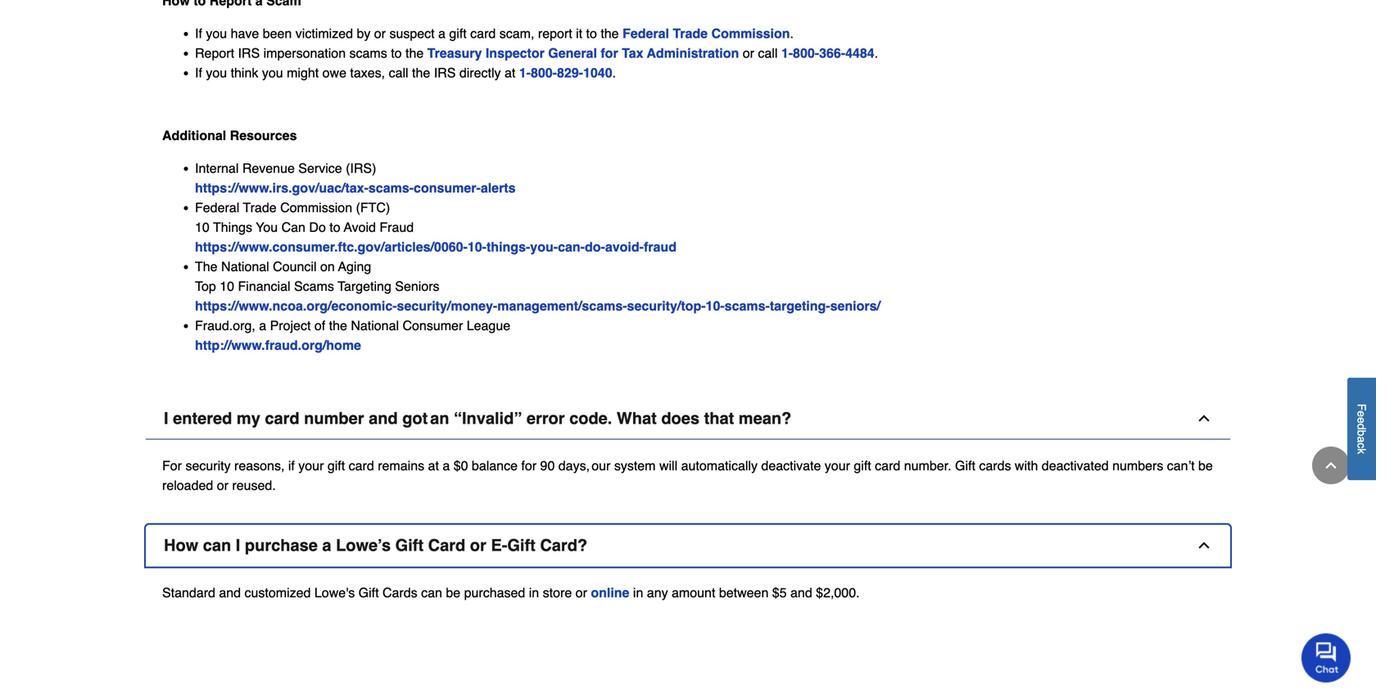 Task type: vqa. For each thing, say whether or not it's contained in the screenshot.
Taxes,
yes



Task type: describe. For each thing, give the bounding box(es) containing it.
http://www.fraud.org/home link
[[195, 338, 365, 353]]

service
[[299, 161, 342, 176]]

1 vertical spatial scams-
[[725, 298, 770, 314]]

commission inside the 'internal revenue service (irs) https://www.irs.gov/uac/tax-scams-consumer-alerts federal trade commission (ftc) 10 things you can do to avoid fraud https://www.consumer.ftc.gov/articles/0060-10-things-you-can-do-avoid-fraud the national council on aging top 10 financial scams targeting seniors https://www.ncoa.org/economic-security/money-management/scams-security/top-10-scams-targeting-seniors/ fraud.org, a project of the national consumer league http://www.fraud.org/home'
[[280, 200, 352, 215]]

2 if from the top
[[195, 65, 202, 80]]

card inside the if you have been victimized by or suspect a gift card scam, report it to the federal trade commission . report irs impersonation scams to the treasury inspector general for tax administration or call 1-800-366-4484 . if you think you might owe taxes, call the irs directly at 1-800-829-1040 .
[[471, 26, 496, 41]]

can inside button
[[203, 536, 231, 555]]

standard
[[162, 585, 215, 600]]

the
[[195, 259, 218, 274]]

0 vertical spatial .
[[790, 26, 794, 41]]

chevron up image for i entered my card number and got an "invalid" error code. what does that mean?
[[1197, 410, 1213, 427]]

829-
[[557, 65, 584, 80]]

0 horizontal spatial national
[[221, 259, 269, 274]]

$5
[[773, 585, 787, 600]]

avoid
[[344, 220, 376, 235]]

e-
[[491, 536, 508, 555]]

league
[[467, 318, 511, 333]]

internal revenue service (irs) https://www.irs.gov/uac/tax-scams-consumer-alerts federal trade commission (ftc) 10 things you can do to avoid fraud https://www.consumer.ftc.gov/articles/0060-10-things-you-can-do-avoid-fraud the national council on aging top 10 financial scams targeting seniors https://www.ncoa.org/economic-security/money-management/scams-security/top-10-scams-targeting-seniors/ fraud.org, a project of the national consumer league http://www.fraud.org/home
[[195, 161, 888, 353]]

that
[[704, 409, 735, 428]]

2 horizontal spatial and
[[791, 585, 813, 600]]

internal
[[195, 161, 239, 176]]

what
[[617, 409, 657, 428]]

deactivate
[[762, 458, 821, 473]]

0 vertical spatial scams-
[[369, 180, 414, 196]]

card left number.
[[875, 458, 901, 473]]

lowe's
[[315, 585, 355, 600]]

any
[[647, 585, 668, 600]]

card
[[428, 536, 466, 555]]

balance
[[472, 458, 518, 473]]

1 vertical spatial to
[[391, 45, 402, 60]]

error
[[527, 409, 565, 428]]

2 your from the left
[[825, 458, 851, 473]]

1 e from the top
[[1356, 411, 1369, 417]]

a inside button
[[1356, 437, 1369, 443]]

a inside button
[[322, 536, 332, 555]]

the right it
[[601, 26, 619, 41]]

be inside for security reasons, if your gift card remains at a $0 balance for 90 days, our system will automatically deactivate your gift card number. gift cards with deactivated numbers can't be reloaded or reused.
[[1199, 458, 1214, 473]]

consumer
[[403, 318, 463, 333]]

does
[[662, 409, 700, 428]]

can't
[[1168, 458, 1195, 473]]

1 horizontal spatial national
[[351, 318, 399, 333]]

project
[[270, 318, 311, 333]]

store
[[543, 585, 572, 600]]

1 horizontal spatial can
[[421, 585, 442, 600]]

security/money-
[[397, 298, 498, 314]]

top
[[195, 279, 216, 294]]

the down suspect
[[406, 45, 424, 60]]

you down report
[[206, 65, 227, 80]]

for inside the if you have been victimized by or suspect a gift card scam, report it to the federal trade commission . report irs impersonation scams to the treasury inspector general for tax administration or call 1-800-366-4484 . if you think you might owe taxes, call the irs directly at 1-800-829-1040 .
[[601, 45, 618, 60]]

how
[[164, 536, 199, 555]]

taxes,
[[350, 65, 385, 80]]

d
[[1356, 424, 1369, 430]]

think
[[231, 65, 258, 80]]

number
[[304, 409, 364, 428]]

commission inside the if you have been victimized by or suspect a gift card scam, report it to the federal trade commission . report irs impersonation scams to the treasury inspector general for tax administration or call 1-800-366-4484 . if you think you might owe taxes, call the irs directly at 1-800-829-1040 .
[[712, 26, 790, 41]]

f e e d b a c k
[[1356, 404, 1369, 454]]

report
[[538, 26, 573, 41]]

standard and customized lowe's gift cards can be purchased in store or online in any amount between $5 and $2,000.
[[162, 585, 860, 600]]

things
[[213, 220, 252, 235]]

lowe's
[[336, 536, 391, 555]]

1 vertical spatial 10
[[220, 279, 234, 294]]

a inside for security reasons, if your gift card remains at a $0 balance for 90 days, our system will automatically deactivate your gift card number. gift cards with deactivated numbers can't be reloaded or reused.
[[443, 458, 450, 473]]

number.
[[905, 458, 952, 473]]

https://www.consumer.ftc.gov/articles/0060-
[[195, 239, 468, 255]]

for
[[162, 458, 182, 473]]

treasury
[[428, 45, 482, 60]]

2 horizontal spatial to
[[586, 26, 597, 41]]

1 vertical spatial be
[[446, 585, 461, 600]]

at inside the if you have been victimized by or suspect a gift card scam, report it to the federal trade commission . report irs impersonation scams to the treasury inspector general for tax administration or call 1-800-366-4484 . if you think you might owe taxes, call the irs directly at 1-800-829-1040 .
[[505, 65, 516, 80]]

code.
[[570, 409, 613, 428]]

c
[[1356, 443, 1369, 449]]

how can i purchase a lowe's gift card or e-gift card? button
[[146, 525, 1231, 567]]

i entered my card number and got an "invalid" error code. what does that mean? button
[[146, 398, 1231, 440]]

things-
[[487, 239, 530, 255]]

amount
[[672, 585, 716, 600]]

customized
[[245, 585, 311, 600]]

might
[[287, 65, 319, 80]]

http://www.fraud.org/home
[[195, 338, 361, 353]]

2 in from the left
[[633, 585, 644, 600]]

tax
[[622, 45, 644, 60]]

or right store at the bottom left
[[576, 585, 588, 600]]

financial
[[238, 279, 291, 294]]

or down 'federal trade commission' link
[[743, 45, 755, 60]]

security/top-
[[627, 298, 706, 314]]

can
[[282, 220, 306, 235]]

aging
[[338, 259, 371, 274]]

impersonation
[[264, 45, 346, 60]]

reused.
[[232, 478, 276, 493]]

i entered my card number and got an "invalid" error code. what does that mean?
[[164, 409, 792, 428]]

you
[[256, 220, 278, 235]]

targeting
[[338, 279, 392, 294]]

purchased
[[464, 585, 526, 600]]

trade inside the if you have been victimized by or suspect a gift card scam, report it to the federal trade commission . report irs impersonation scams to the treasury inspector general for tax administration or call 1-800-366-4484 . if you think you might owe taxes, call the irs directly at 1-800-829-1040 .
[[673, 26, 708, 41]]

administration
[[647, 45, 739, 60]]

k
[[1356, 449, 1369, 454]]

you up report
[[206, 26, 227, 41]]

federal trade commission link
[[623, 26, 790, 41]]

avoid-
[[606, 239, 644, 255]]

deactivated
[[1042, 458, 1109, 473]]

with
[[1015, 458, 1039, 473]]

gift inside the if you have been victimized by or suspect a gift card scam, report it to the federal trade commission . report irs impersonation scams to the treasury inspector general for tax administration or call 1-800-366-4484 . if you think you might owe taxes, call the irs directly at 1-800-829-1040 .
[[449, 26, 467, 41]]

chevron up image for how can i purchase a lowe's gift card or e-gift card?
[[1197, 537, 1213, 554]]

system
[[615, 458, 656, 473]]

council
[[273, 259, 317, 274]]

if
[[288, 458, 295, 473]]

do
[[309, 220, 326, 235]]

do-
[[585, 239, 606, 255]]

(irs)
[[346, 161, 377, 176]]

additional resources
[[162, 128, 301, 143]]

online link
[[591, 585, 630, 600]]

https://www.consumer.ftc.gov/articles/0060-10-things-you-can-do-avoid-fraud link
[[195, 239, 681, 255]]



Task type: locate. For each thing, give the bounding box(es) containing it.
scam,
[[500, 26, 535, 41]]

2 vertical spatial chevron up image
[[1197, 537, 1213, 554]]

1 vertical spatial national
[[351, 318, 399, 333]]

or right by on the left of the page
[[374, 26, 386, 41]]

1 your from the left
[[299, 458, 324, 473]]

0 horizontal spatial and
[[219, 585, 241, 600]]

scams- up (ftc)
[[369, 180, 414, 196]]

remains
[[378, 458, 425, 473]]

1 horizontal spatial for
[[601, 45, 618, 60]]

0 vertical spatial i
[[164, 409, 168, 428]]

numbers
[[1113, 458, 1164, 473]]

1 horizontal spatial to
[[391, 45, 402, 60]]

1 vertical spatial 800-
[[531, 65, 557, 80]]

e up d
[[1356, 411, 1369, 417]]

will
[[660, 458, 678, 473]]

1 vertical spatial chevron up image
[[1324, 457, 1340, 474]]

call right taxes,
[[389, 65, 409, 80]]

a left $0
[[443, 458, 450, 473]]

scams
[[294, 279, 334, 294]]

$0
[[454, 458, 468, 473]]

10-
[[468, 239, 487, 255], [706, 298, 725, 314]]

at
[[505, 65, 516, 80], [428, 458, 439, 473]]

1 horizontal spatial .
[[790, 26, 794, 41]]

1 horizontal spatial i
[[236, 536, 240, 555]]

trade up you
[[243, 200, 277, 215]]

0 horizontal spatial scams-
[[369, 180, 414, 196]]

i
[[164, 409, 168, 428], [236, 536, 240, 555]]

1 horizontal spatial your
[[825, 458, 851, 473]]

1 vertical spatial i
[[236, 536, 240, 555]]

0 horizontal spatial .
[[613, 65, 616, 80]]

1 horizontal spatial 10-
[[706, 298, 725, 314]]

https://www.ncoa.org/economic-security/money-management/scams-security/top-10-scams-targeting-seniors/ link
[[195, 298, 888, 314]]

0 horizontal spatial gift
[[328, 458, 345, 473]]

gift right if
[[328, 458, 345, 473]]

fraud
[[380, 220, 414, 235]]

1 vertical spatial for
[[522, 458, 537, 473]]

can right cards
[[421, 585, 442, 600]]

1 horizontal spatial 800-
[[793, 45, 820, 60]]

0 vertical spatial trade
[[673, 26, 708, 41]]

targeting-
[[770, 298, 831, 314]]

alerts
[[481, 180, 516, 196]]

0 horizontal spatial be
[[446, 585, 461, 600]]

1- left '366-'
[[782, 45, 793, 60]]

card left scam,
[[471, 26, 496, 41]]

or
[[374, 26, 386, 41], [743, 45, 755, 60], [217, 478, 229, 493], [470, 536, 487, 555], [576, 585, 588, 600]]

federal inside the if you have been victimized by or suspect a gift card scam, report it to the federal trade commission . report irs impersonation scams to the treasury inspector general for tax administration or call 1-800-366-4484 . if you think you might owe taxes, call the irs directly at 1-800-829-1040 .
[[623, 26, 670, 41]]

f
[[1356, 404, 1369, 411]]

1 vertical spatial 1-
[[519, 65, 531, 80]]

0 vertical spatial federal
[[623, 26, 670, 41]]

you-
[[530, 239, 558, 255]]

federal up things
[[195, 200, 240, 215]]

automatically
[[682, 458, 758, 473]]

and inside button
[[369, 409, 398, 428]]

0 vertical spatial at
[[505, 65, 516, 80]]

1 vertical spatial at
[[428, 458, 439, 473]]

card
[[471, 26, 496, 41], [265, 409, 300, 428], [349, 458, 374, 473], [875, 458, 901, 473]]

1 horizontal spatial scams-
[[725, 298, 770, 314]]

a inside the 'internal revenue service (irs) https://www.irs.gov/uac/tax-scams-consumer-alerts federal trade commission (ftc) 10 things you can do to avoid fraud https://www.consumer.ftc.gov/articles/0060-10-things-you-can-do-avoid-fraud the national council on aging top 10 financial scams targeting seniors https://www.ncoa.org/economic-security/money-management/scams-security/top-10-scams-targeting-seniors/ fraud.org, a project of the national consumer league http://www.fraud.org/home'
[[259, 318, 266, 333]]

federal inside the 'internal revenue service (irs) https://www.irs.gov/uac/tax-scams-consumer-alerts federal trade commission (ftc) 10 things you can do to avoid fraud https://www.consumer.ftc.gov/articles/0060-10-things-you-can-do-avoid-fraud the national council on aging top 10 financial scams targeting seniors https://www.ncoa.org/economic-security/money-management/scams-security/top-10-scams-targeting-seniors/ fraud.org, a project of the national consumer league http://www.fraud.org/home'
[[195, 200, 240, 215]]

can right how
[[203, 536, 231, 555]]

e
[[1356, 411, 1369, 417], [1356, 417, 1369, 424]]

i left entered
[[164, 409, 168, 428]]

have
[[231, 26, 259, 41]]

gift
[[449, 26, 467, 41], [328, 458, 345, 473], [854, 458, 872, 473]]

1 horizontal spatial gift
[[449, 26, 467, 41]]

1 horizontal spatial commission
[[712, 26, 790, 41]]

0 vertical spatial national
[[221, 259, 269, 274]]

it
[[576, 26, 583, 41]]

1- down inspector
[[519, 65, 531, 80]]

chevron up image inside "i entered my card number and got an "invalid" error code. what does that mean?" button
[[1197, 410, 1213, 427]]

can-
[[558, 239, 585, 255]]

to right it
[[586, 26, 597, 41]]

0 vertical spatial 800-
[[793, 45, 820, 60]]

or inside for security reasons, if your gift card remains at a $0 balance for 90 days, our system will automatically deactivate your gift card number. gift cards with deactivated numbers can't be reloaded or reused.
[[217, 478, 229, 493]]

1-800-829-1040 link
[[519, 65, 613, 80]]

for left 90
[[522, 458, 537, 473]]

e up b
[[1356, 417, 1369, 424]]

0 horizontal spatial irs
[[238, 45, 260, 60]]

gift up treasury
[[449, 26, 467, 41]]

1 horizontal spatial at
[[505, 65, 516, 80]]

b
[[1356, 430, 1369, 437]]

1 horizontal spatial be
[[1199, 458, 1214, 473]]

10
[[195, 220, 210, 235], [220, 279, 234, 294]]

0 vertical spatial commission
[[712, 26, 790, 41]]

you right think
[[262, 65, 283, 80]]

2 vertical spatial to
[[330, 220, 341, 235]]

0 vertical spatial 10-
[[468, 239, 487, 255]]

cards
[[980, 458, 1012, 473]]

purchase
[[245, 536, 318, 555]]

. down treasury inspector general for tax administration link
[[613, 65, 616, 80]]

0 vertical spatial irs
[[238, 45, 260, 60]]

national up financial
[[221, 259, 269, 274]]

if up report
[[195, 26, 202, 41]]

10 left things
[[195, 220, 210, 235]]

to right "do"
[[330, 220, 341, 235]]

1 vertical spatial 10-
[[706, 298, 725, 314]]

be right "can't"
[[1199, 458, 1214, 473]]

https://www.irs.gov/uac/tax-
[[195, 180, 369, 196]]

inspector
[[486, 45, 545, 60]]

seniors
[[395, 279, 440, 294]]

800- left 4484
[[793, 45, 820, 60]]

1 horizontal spatial federal
[[623, 26, 670, 41]]

the inside the 'internal revenue service (irs) https://www.irs.gov/uac/tax-scams-consumer-alerts federal trade commission (ftc) 10 things you can do to avoid fraud https://www.consumer.ftc.gov/articles/0060-10-things-you-can-do-avoid-fraud the national council on aging top 10 financial scams targeting seniors https://www.ncoa.org/economic-security/money-management/scams-security/top-10-scams-targeting-seniors/ fraud.org, a project of the national consumer league http://www.fraud.org/home'
[[329, 318, 347, 333]]

1 vertical spatial irs
[[434, 65, 456, 80]]

gift inside for security reasons, if your gift card remains at a $0 balance for 90 days, our system will automatically deactivate your gift card number. gift cards with deactivated numbers can't be reloaded or reused.
[[956, 458, 976, 473]]

. right '366-'
[[875, 45, 879, 60]]

and left got an
[[369, 409, 398, 428]]

to inside the 'internal revenue service (irs) https://www.irs.gov/uac/tax-scams-consumer-alerts federal trade commission (ftc) 10 things you can do to avoid fraud https://www.consumer.ftc.gov/articles/0060-10-things-you-can-do-avoid-fraud the national council on aging top 10 financial scams targeting seniors https://www.ncoa.org/economic-security/money-management/scams-security/top-10-scams-targeting-seniors/ fraud.org, a project of the national consumer league http://www.fraud.org/home'
[[330, 220, 341, 235]]

fraud.org,
[[195, 318, 256, 333]]

1 if from the top
[[195, 26, 202, 41]]

.
[[790, 26, 794, 41], [875, 45, 879, 60], [613, 65, 616, 80]]

at inside for security reasons, if your gift card remains at a $0 balance for 90 days, our system will automatically deactivate your gift card number. gift cards with deactivated numbers can't be reloaded or reused.
[[428, 458, 439, 473]]

0 vertical spatial 1-
[[782, 45, 793, 60]]

if down report
[[195, 65, 202, 80]]

0 horizontal spatial in
[[529, 585, 539, 600]]

for inside for security reasons, if your gift card remains at a $0 balance for 90 days, our system will automatically deactivate your gift card number. gift cards with deactivated numbers can't be reloaded or reused.
[[522, 458, 537, 473]]

1 horizontal spatial in
[[633, 585, 644, 600]]

90
[[541, 458, 555, 473]]

10 right top on the top left
[[220, 279, 234, 294]]

1 horizontal spatial 10
[[220, 279, 234, 294]]

1 vertical spatial commission
[[280, 200, 352, 215]]

general
[[549, 45, 597, 60]]

0 vertical spatial 10
[[195, 220, 210, 235]]

card left remains
[[349, 458, 374, 473]]

0 horizontal spatial your
[[299, 458, 324, 473]]

0 horizontal spatial for
[[522, 458, 537, 473]]

0 horizontal spatial 10-
[[468, 239, 487, 255]]

0 horizontal spatial 10
[[195, 220, 210, 235]]

0 horizontal spatial can
[[203, 536, 231, 555]]

the down treasury
[[412, 65, 430, 80]]

be left purchased
[[446, 585, 461, 600]]

mean?
[[739, 409, 792, 428]]

your
[[299, 458, 324, 473], [825, 458, 851, 473]]

0 vertical spatial call
[[758, 45, 778, 60]]

security
[[186, 458, 231, 473]]

or inside button
[[470, 536, 487, 555]]

1 vertical spatial .
[[875, 45, 879, 60]]

. up 1-800-366-4484 link
[[790, 26, 794, 41]]

irs down treasury
[[434, 65, 456, 80]]

1 horizontal spatial call
[[758, 45, 778, 60]]

2 vertical spatial .
[[613, 65, 616, 80]]

suspect
[[390, 26, 435, 41]]

resources
[[230, 128, 297, 143]]

if
[[195, 26, 202, 41], [195, 65, 202, 80]]

0 vertical spatial can
[[203, 536, 231, 555]]

0 vertical spatial be
[[1199, 458, 1214, 473]]

0 horizontal spatial 1-
[[519, 65, 531, 80]]

chevron up image
[[1197, 410, 1213, 427], [1324, 457, 1340, 474], [1197, 537, 1213, 554]]

i left purchase
[[236, 536, 240, 555]]

0 vertical spatial if
[[195, 26, 202, 41]]

commission up administration
[[712, 26, 790, 41]]

4484
[[846, 45, 875, 60]]

a up http://www.fraud.org/home
[[259, 318, 266, 333]]

chat invite button image
[[1302, 633, 1352, 683]]

to down suspect
[[391, 45, 402, 60]]

scams
[[350, 45, 387, 60]]

0 horizontal spatial to
[[330, 220, 341, 235]]

1 vertical spatial can
[[421, 585, 442, 600]]

revenue
[[242, 161, 295, 176]]

trade inside the 'internal revenue service (irs) https://www.irs.gov/uac/tax-scams-consumer-alerts federal trade commission (ftc) 10 things you can do to avoid fraud https://www.consumer.ftc.gov/articles/0060-10-things-you-can-do-avoid-fraud the national council on aging top 10 financial scams targeting seniors https://www.ncoa.org/economic-security/money-management/scams-security/top-10-scams-targeting-seniors/ fraud.org, a project of the national consumer league http://www.fraud.org/home'
[[243, 200, 277, 215]]

0 horizontal spatial i
[[164, 409, 168, 428]]

chevron up image inside how can i purchase a lowe's gift card or e-gift card? button
[[1197, 537, 1213, 554]]

between
[[719, 585, 769, 600]]

management/scams-
[[498, 298, 627, 314]]

cards
[[383, 585, 418, 600]]

trade up administration
[[673, 26, 708, 41]]

a inside the if you have been victimized by or suspect a gift card scam, report it to the federal trade commission . report irs impersonation scams to the treasury inspector general for tax administration or call 1-800-366-4484 . if you think you might owe taxes, call the irs directly at 1-800-829-1040 .
[[438, 26, 446, 41]]

card?
[[540, 536, 588, 555]]

a up treasury
[[438, 26, 446, 41]]

1 vertical spatial trade
[[243, 200, 277, 215]]

got an
[[403, 409, 449, 428]]

card inside button
[[265, 409, 300, 428]]

scams- right security/top-
[[725, 298, 770, 314]]

1040
[[584, 65, 613, 80]]

reloaded
[[162, 478, 213, 493]]

1 horizontal spatial trade
[[673, 26, 708, 41]]

0 horizontal spatial federal
[[195, 200, 240, 215]]

call left 1-800-366-4484 link
[[758, 45, 778, 60]]

the right of
[[329, 318, 347, 333]]

commission up "do"
[[280, 200, 352, 215]]

irs down the have
[[238, 45, 260, 60]]

0 horizontal spatial call
[[389, 65, 409, 80]]

by
[[357, 26, 371, 41]]

2 e from the top
[[1356, 417, 1369, 424]]

gift left number.
[[854, 458, 872, 473]]

0 horizontal spatial trade
[[243, 200, 277, 215]]

0 vertical spatial to
[[586, 26, 597, 41]]

a left "lowe's"
[[322, 536, 332, 555]]

scroll to top element
[[1313, 447, 1351, 484]]

in left store at the bottom left
[[529, 585, 539, 600]]

800- down inspector
[[531, 65, 557, 80]]

1 vertical spatial call
[[389, 65, 409, 80]]

0 vertical spatial for
[[601, 45, 618, 60]]

and right $5 on the bottom right
[[791, 585, 813, 600]]

in left any
[[633, 585, 644, 600]]

national down targeting
[[351, 318, 399, 333]]

be
[[1199, 458, 1214, 473], [446, 585, 461, 600]]

chevron up image inside scroll to top element
[[1324, 457, 1340, 474]]

1 vertical spatial if
[[195, 65, 202, 80]]

(ftc)
[[356, 200, 390, 215]]

1 in from the left
[[529, 585, 539, 600]]

1 horizontal spatial 1-
[[782, 45, 793, 60]]

of
[[315, 318, 326, 333]]

a up k
[[1356, 437, 1369, 443]]

1 horizontal spatial irs
[[434, 65, 456, 80]]

can
[[203, 536, 231, 555], [421, 585, 442, 600]]

1 vertical spatial federal
[[195, 200, 240, 215]]

2 horizontal spatial .
[[875, 45, 879, 60]]

seniors/
[[831, 298, 881, 314]]

or down security
[[217, 478, 229, 493]]

0 horizontal spatial at
[[428, 458, 439, 473]]

https://www.ncoa.org/economic-
[[195, 298, 397, 314]]

federal up tax
[[623, 26, 670, 41]]

your right if
[[299, 458, 324, 473]]

1 horizontal spatial and
[[369, 409, 398, 428]]

366-
[[820, 45, 846, 60]]

scams-
[[369, 180, 414, 196], [725, 298, 770, 314]]

consumer-
[[414, 180, 481, 196]]

additional
[[162, 128, 226, 143]]

your right deactivate
[[825, 458, 851, 473]]

0 vertical spatial chevron up image
[[1197, 410, 1213, 427]]

0 horizontal spatial commission
[[280, 200, 352, 215]]

0 horizontal spatial 800-
[[531, 65, 557, 80]]

or left the e-
[[470, 536, 487, 555]]

for up "1040"
[[601, 45, 618, 60]]

1-
[[782, 45, 793, 60], [519, 65, 531, 80]]

if you have been victimized by or suspect a gift card scam, report it to the federal trade commission . report irs impersonation scams to the treasury inspector general for tax administration or call 1-800-366-4484 . if you think you might owe taxes, call the irs directly at 1-800-829-1040 .
[[195, 26, 882, 80]]

and right standard
[[219, 585, 241, 600]]

card right "my"
[[265, 409, 300, 428]]

trade
[[673, 26, 708, 41], [243, 200, 277, 215]]

at down inspector
[[505, 65, 516, 80]]

2 horizontal spatial gift
[[854, 458, 872, 473]]

at left $0
[[428, 458, 439, 473]]



